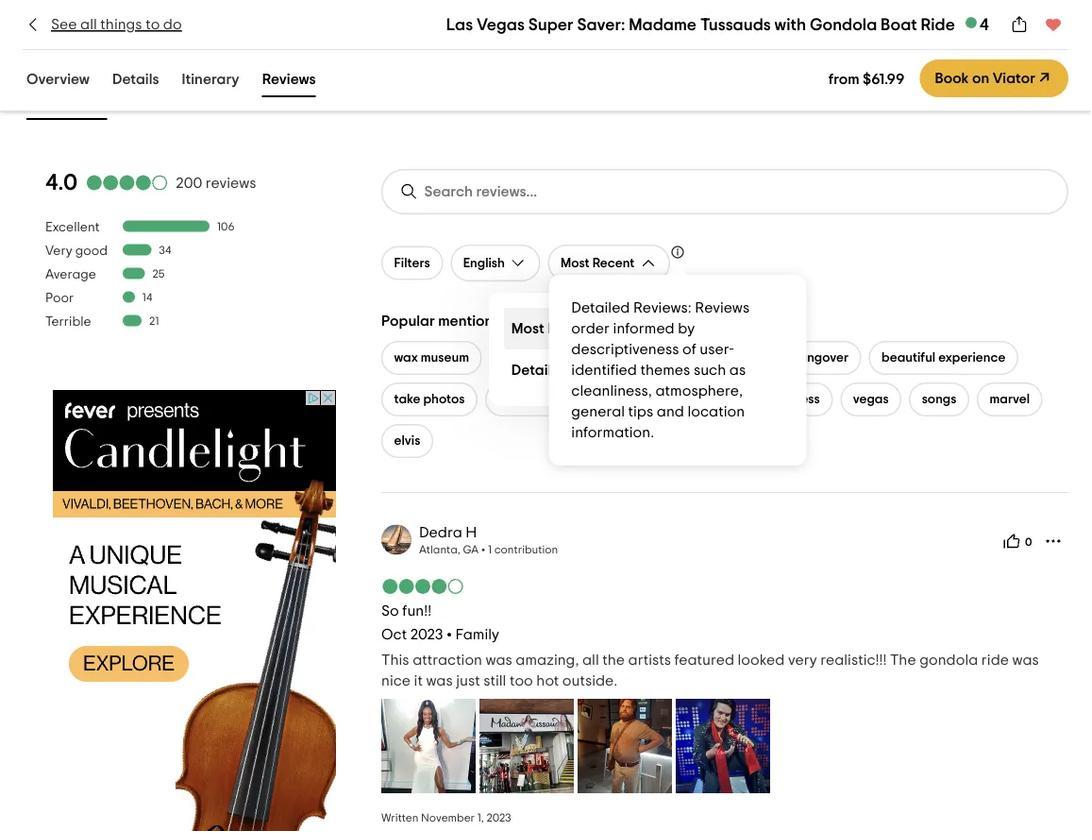 Task type: locate. For each thing, give the bounding box(es) containing it.
reviews button right itinerary "button"
[[258, 66, 320, 97]]

general
[[572, 404, 625, 419]]

book on viator
[[935, 71, 1036, 86]]

14
[[142, 292, 152, 304]]

list box containing most recent
[[489, 293, 670, 406]]

1 vertical spatial 4.0 of 5 bubbles image
[[382, 579, 465, 594]]

•
[[447, 627, 452, 642]]

detailed up order
[[572, 300, 630, 316]]

1 vertical spatial of
[[522, 393, 534, 406]]

wonderful package button
[[608, 341, 749, 375]]

most inside list box
[[512, 321, 545, 336]]

super
[[529, 16, 574, 33]]

1 horizontal spatial the
[[769, 351, 789, 365]]

filters button
[[382, 246, 443, 280]]

atlanta,
[[419, 544, 461, 555]]

take photos button
[[382, 383, 478, 417]]

4.0 of 5 bubbles image left 200
[[85, 175, 168, 190]]

recent up reviews:
[[593, 257, 635, 270]]

see full review image image down outside.
[[578, 699, 672, 793]]

just
[[456, 674, 480, 689]]

itinerary button
[[178, 66, 243, 97]]

1 horizontal spatial all
[[583, 653, 599, 668]]

2023 for oct
[[410, 627, 443, 642]]

elvis button
[[382, 424, 433, 458]]

hot
[[537, 674, 559, 689]]

2 tab list from the top
[[0, 76, 1092, 124]]

1 vertical spatial most recent
[[512, 321, 596, 336]]

4.0 of 5 bubbles image
[[85, 175, 168, 190], [382, 579, 465, 594]]

the up outside.
[[603, 653, 625, 668]]

106
[[217, 222, 235, 233]]

poor
[[45, 292, 74, 305]]

itinerary
[[182, 71, 240, 86]]

written
[[382, 812, 419, 824]]

34
[[159, 245, 171, 257]]

detailed inside list box
[[512, 363, 570, 378]]

of left "fun"
[[522, 393, 534, 406]]

family
[[456, 627, 500, 642]]

see full review image image
[[382, 699, 476, 793], [480, 699, 574, 793], [578, 699, 672, 793], [676, 699, 771, 793]]

lots
[[498, 393, 519, 406]]

reviews
[[262, 71, 316, 86], [26, 86, 107, 108], [695, 300, 750, 316], [573, 363, 627, 378]]

venetian
[[502, 351, 554, 365]]

1 vertical spatial all
[[583, 653, 599, 668]]

the
[[769, 351, 789, 365], [603, 653, 625, 668]]

was right ride
[[1013, 653, 1040, 668]]

0 vertical spatial of
[[683, 342, 697, 357]]

themes
[[641, 363, 691, 378]]

advertisement region
[[53, 390, 336, 831]]

2 horizontal spatial was
[[1013, 653, 1040, 668]]

0 horizontal spatial all
[[80, 17, 97, 32]]

location
[[688, 404, 745, 419]]

2 see full review image image from the left
[[480, 699, 574, 793]]

1 vertical spatial most
[[512, 321, 545, 336]]

tab list
[[0, 62, 342, 101], [0, 76, 1092, 124]]

english button
[[451, 245, 541, 282]]

0 vertical spatial detailed
[[572, 300, 630, 316]]

q&a button
[[126, 80, 181, 120]]

25
[[152, 269, 165, 280]]

descriptiveness
[[572, 342, 680, 357]]

4
[[980, 16, 990, 33]]

tips
[[629, 404, 654, 419]]

the hangover button
[[757, 341, 862, 375]]

as
[[730, 363, 746, 378]]

all right see at the left top of page
[[80, 17, 97, 32]]

reviews inside the detailed reviews: reviews order informed by descriptiveness of user- identified themes such as cleanliness, atmosphere, general tips and location information.
[[695, 300, 750, 316]]

2023 left the •
[[410, 627, 443, 642]]

very good
[[45, 244, 108, 258]]

so
[[382, 603, 399, 618]]

of
[[683, 342, 697, 357], [522, 393, 534, 406]]

most up venetian
[[512, 321, 545, 336]]

viator
[[993, 71, 1036, 86]]

0 vertical spatial most
[[561, 257, 590, 270]]

1 vertical spatial the
[[603, 653, 625, 668]]

0 vertical spatial 4.0 of 5 bubbles image
[[85, 175, 168, 190]]

1 horizontal spatial detailed
[[572, 300, 630, 316]]

outside.
[[563, 674, 618, 689]]

2023 right 1,
[[487, 812, 511, 824]]

see full review image image down too
[[480, 699, 574, 793]]

detailed for detailed reviews: reviews order informed by descriptiveness of user- identified themes such as cleanliness, atmosphere, general tips and location information.
[[572, 300, 630, 316]]

most recent up order
[[561, 257, 635, 270]]

most recent inside "dropdown button"
[[561, 257, 635, 270]]

recent inside list box
[[548, 321, 596, 336]]

excellent
[[45, 221, 100, 234]]

reviews up by
[[695, 300, 750, 316]]

reviews button left details
[[23, 80, 111, 120]]

still
[[484, 674, 507, 689]]

1 see full review image image from the left
[[382, 699, 476, 793]]

0 button
[[998, 526, 1039, 556]]

0 vertical spatial most recent
[[561, 257, 635, 270]]

contribution
[[495, 544, 558, 555]]

terrible
[[45, 315, 91, 328]]

4.0 of 5 bubbles image up fun!!
[[382, 579, 465, 594]]

3 see full review image image from the left
[[578, 699, 672, 793]]

1 tab list from the top
[[0, 62, 342, 101]]

1 horizontal spatial 2023
[[487, 812, 511, 824]]

songs
[[922, 393, 957, 406]]

attraction
[[413, 653, 483, 668]]

0 horizontal spatial most
[[512, 321, 545, 336]]

recent up hotel
[[548, 321, 596, 336]]

2023 inside so fun!! oct 2023 • family
[[410, 627, 443, 642]]

most up order
[[561, 257, 590, 270]]

2023
[[410, 627, 443, 642], [487, 812, 511, 824]]

tab list containing reviews
[[0, 76, 1092, 124]]

0 horizontal spatial the
[[603, 653, 625, 668]]

atmosphere,
[[656, 384, 743, 399]]

by
[[678, 321, 695, 336]]

0 vertical spatial 2023
[[410, 627, 443, 642]]

list box
[[489, 293, 670, 406]]

hotel
[[557, 351, 587, 365]]

likeness
[[774, 393, 820, 406]]

on
[[973, 71, 990, 86]]

1 horizontal spatial 4.0 of 5 bubbles image
[[382, 579, 465, 594]]

dedra h image
[[382, 525, 412, 555]]

1 vertical spatial 2023
[[487, 812, 511, 824]]

the left hangover
[[769, 351, 789, 365]]

venetian hotel
[[502, 351, 587, 365]]

vegas button
[[841, 383, 902, 417]]

detailed up "fun"
[[512, 363, 570, 378]]

all up outside.
[[583, 653, 599, 668]]

reviews up cleanliness, on the right of page
[[573, 363, 627, 378]]

it
[[414, 674, 423, 689]]

most recent up venetian hotel in the top of the page
[[512, 321, 596, 336]]

was right it
[[426, 674, 453, 689]]

0 horizontal spatial of
[[522, 393, 534, 406]]

too
[[510, 674, 533, 689]]

0 horizontal spatial detailed
[[512, 363, 570, 378]]

0 horizontal spatial 2023
[[410, 627, 443, 642]]

most for list box at the top of page containing most recent
[[512, 321, 545, 336]]

0 vertical spatial the
[[769, 351, 789, 365]]

0 vertical spatial recent
[[593, 257, 635, 270]]

see full review image image down the this attraction was amazing, all the artists featured looked very realistic!!! the gondola ride was nice it was just still too hot outside.
[[676, 699, 771, 793]]

1 horizontal spatial most
[[561, 257, 590, 270]]

search image
[[400, 182, 419, 201]]

detailed inside the detailed reviews: reviews order informed by descriptiveness of user- identified themes such as cleanliness, atmosphere, general tips and location information.
[[572, 300, 630, 316]]

from $61.99
[[829, 71, 905, 86]]

the inside button
[[769, 351, 789, 365]]

1 horizontal spatial of
[[683, 342, 697, 357]]

overview button
[[23, 66, 93, 97]]

of down by
[[683, 342, 697, 357]]

package
[[683, 351, 736, 365]]

1 vertical spatial recent
[[548, 321, 596, 336]]

4.0
[[45, 172, 78, 194]]

1 vertical spatial detailed
[[512, 363, 570, 378]]

$61.99
[[863, 71, 905, 86]]

recent for most recent "dropdown button"
[[593, 257, 635, 270]]

recent inside most recent "dropdown button"
[[593, 257, 635, 270]]

most
[[561, 257, 590, 270], [512, 321, 545, 336]]

lots of fun
[[498, 393, 556, 406]]

most inside "dropdown button"
[[561, 257, 590, 270]]

detailed
[[572, 300, 630, 316], [512, 363, 570, 378]]

see full review image image down it
[[382, 699, 476, 793]]

gondola
[[810, 16, 878, 33]]

was up still
[[486, 653, 513, 668]]



Task type: describe. For each thing, give the bounding box(es) containing it.
see
[[51, 17, 77, 32]]

detailed reviews: reviews order informed by descriptiveness of user- identified themes such as cleanliness, atmosphere, general tips and location information.
[[572, 300, 750, 440]]

las
[[446, 16, 473, 33]]

things
[[100, 17, 142, 32]]

experience
[[939, 351, 1006, 365]]

detailed reviews: reviews order informed by descriptiveness of user- identified themes such as cleanliness, atmosphere, general tips and location information. tooltip
[[549, 267, 807, 466]]

wonderful
[[620, 351, 680, 365]]

wax museum
[[394, 351, 469, 365]]

do
[[163, 17, 182, 32]]

recent for list box at the top of page containing most recent
[[548, 321, 596, 336]]

dedra
[[419, 525, 463, 540]]

the hangover
[[769, 351, 849, 365]]

cleanliness,
[[572, 384, 653, 399]]

reviews
[[206, 175, 256, 190]]

0
[[1026, 537, 1033, 548]]

of inside the detailed reviews: reviews order informed by descriptiveness of user- identified themes such as cleanliness, atmosphere, general tips and location information.
[[683, 342, 697, 357]]

of inside "button"
[[522, 393, 534, 406]]

details
[[112, 71, 159, 86]]

average
[[45, 268, 96, 281]]

wax museum button
[[382, 341, 482, 375]]

4 see full review image image from the left
[[676, 699, 771, 793]]

this
[[382, 653, 410, 668]]

reviews inside list box
[[573, 363, 627, 378]]

order
[[572, 321, 610, 336]]

november
[[421, 812, 475, 824]]

las vegas super saver: madame tussauds with gondola boat ride
[[446, 16, 956, 33]]

so fun!! oct 2023 • family
[[382, 603, 500, 642]]

book on viator link
[[920, 59, 1069, 97]]

open options menu image
[[1044, 532, 1063, 551]]

2023 for 1,
[[487, 812, 511, 824]]

200 reviews
[[176, 175, 256, 190]]

detailed for detailed reviews
[[512, 363, 570, 378]]

madame
[[629, 16, 697, 33]]

all inside the this attraction was amazing, all the artists featured looked very realistic!!! the gondola ride was nice it was just still too hot outside.
[[583, 653, 599, 668]]

popular
[[382, 313, 435, 328]]

saver:
[[577, 16, 626, 33]]

take photos
[[394, 393, 465, 406]]

dedra h atlanta, ga 1 contribution
[[419, 525, 558, 555]]

popular mentions
[[382, 313, 500, 328]]

venetian hotel button
[[490, 341, 600, 375]]

likeness button
[[761, 383, 833, 417]]

h
[[466, 525, 477, 540]]

lots of fun button
[[485, 383, 569, 417]]

english
[[463, 257, 505, 270]]

most recent button
[[548, 245, 670, 282]]

beautiful experience button
[[869, 341, 1019, 375]]

museum
[[421, 351, 469, 365]]

photos
[[423, 393, 465, 406]]

gondolier button
[[671, 383, 754, 417]]

remove from trip image
[[1044, 15, 1063, 34]]

ride
[[921, 16, 956, 33]]

looked
[[738, 653, 785, 668]]

wonderful package
[[620, 351, 736, 365]]

elvis
[[394, 435, 421, 448]]

bucket list
[[589, 393, 650, 406]]

fun!!
[[403, 603, 432, 618]]

see all things to do
[[51, 17, 182, 32]]

wax
[[394, 351, 418, 365]]

the inside the this attraction was amazing, all the artists featured looked very realistic!!! the gondola ride was nice it was just still too hot outside.
[[603, 653, 625, 668]]

user-
[[700, 342, 734, 357]]

very
[[788, 653, 818, 668]]

most for most recent "dropdown button"
[[561, 257, 590, 270]]

identified
[[572, 363, 637, 378]]

mentions
[[438, 313, 500, 328]]

information.
[[572, 425, 655, 440]]

and
[[657, 404, 685, 419]]

such
[[694, 363, 727, 378]]

0 horizontal spatial 4.0 of 5 bubbles image
[[85, 175, 168, 190]]

gondola
[[920, 653, 979, 668]]

reviews left details button
[[26, 86, 107, 108]]

1
[[488, 544, 492, 555]]

vegas
[[853, 393, 889, 406]]

0 horizontal spatial was
[[426, 674, 453, 689]]

ga
[[463, 544, 479, 555]]

0 horizontal spatial reviews button
[[23, 80, 111, 120]]

1 horizontal spatial was
[[486, 653, 513, 668]]

very
[[45, 244, 72, 258]]

Search search field
[[424, 183, 582, 201]]

this attraction was amazing, all the artists featured looked very realistic!!! the gondola ride was nice it was just still too hot outside.
[[382, 653, 1040, 689]]

tussauds
[[701, 16, 771, 33]]

informed
[[613, 321, 675, 336]]

the
[[890, 653, 917, 668]]

songs button
[[910, 383, 970, 417]]

beautiful experience
[[882, 351, 1006, 365]]

0 vertical spatial all
[[80, 17, 97, 32]]

take
[[394, 393, 421, 406]]

book
[[935, 71, 969, 86]]

hangover
[[792, 351, 849, 365]]

dedra h link
[[419, 525, 477, 540]]

21
[[149, 316, 159, 327]]

filter reviews element
[[45, 219, 344, 337]]

share image
[[1010, 15, 1029, 34]]

featured
[[675, 653, 735, 668]]

amazing,
[[516, 653, 579, 668]]

marvel button
[[977, 383, 1043, 417]]

200
[[176, 175, 202, 190]]

1,
[[478, 812, 484, 824]]

from
[[829, 71, 860, 86]]

q&a
[[130, 86, 177, 108]]

bucket list button
[[577, 383, 663, 417]]

marvel
[[990, 393, 1030, 406]]

reviews right itinerary
[[262, 71, 316, 86]]

1 horizontal spatial reviews button
[[258, 66, 320, 97]]

ride
[[982, 653, 1010, 668]]

nice
[[382, 674, 411, 689]]

tab list containing overview
[[0, 62, 342, 101]]



Task type: vqa. For each thing, say whether or not it's contained in the screenshot.
"They" in It was a wonderful experience. First, we received explanations about elephants, their morphology, then how to approach them and the program. Afterwards we met the elephants of the park, we were able to feed them a little, touch them, take photos, get to know them, have time with them (no riding). Then we walked with the elephants and their keepers for about 700 metres to join them in the water where they could enjoy a swim with us visitors, who were able to brush and bath them. A more than charming moment. A photographer also accompanied us so no lack of memory. Clothes were made available to us as well as boots in order to participate in the activities. The elephants are perfectly treated by their keepers with respect. They can move freely, without pressure, blows or anything else cruel. I can only recommend this excursion: the atmosphere was warm, the guides very friendly, the explanation
no



